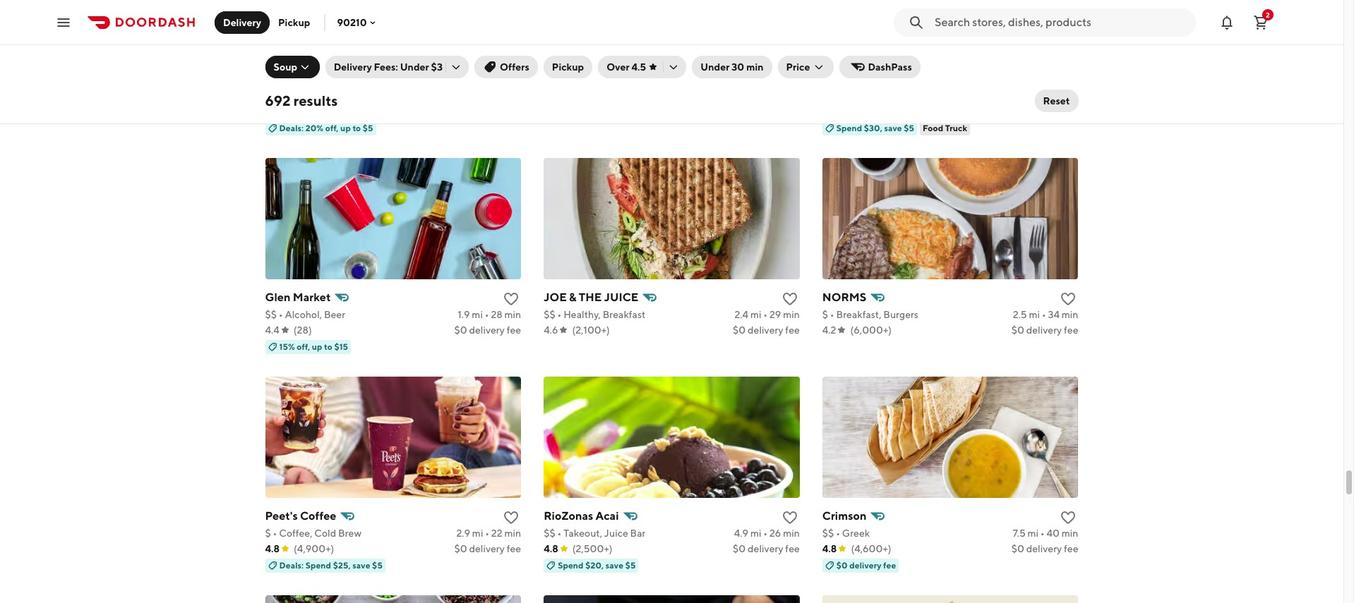 Task type: locate. For each thing, give the bounding box(es) containing it.
glen market
[[265, 291, 331, 304]]

•
[[279, 90, 283, 101], [1043, 90, 1047, 101], [279, 309, 283, 320], [485, 309, 489, 320], [558, 309, 562, 320], [764, 309, 768, 320], [830, 309, 835, 320], [1042, 309, 1046, 320], [273, 528, 277, 539], [485, 528, 489, 539], [558, 528, 562, 539], [764, 528, 768, 539], [836, 528, 840, 539], [1041, 528, 1045, 539]]

min right 28
[[505, 309, 521, 320]]

0 horizontal spatial save
[[353, 560, 370, 571]]

1 vertical spatial to
[[324, 342, 333, 352]]

2 deals: from the top
[[279, 560, 304, 571]]

$15
[[334, 342, 348, 352]]

crimson
[[823, 510, 867, 523]]

$$
[[265, 90, 277, 101], [265, 309, 277, 320], [544, 309, 556, 320], [544, 528, 556, 539], [823, 528, 834, 539]]

1 vertical spatial off,
[[297, 342, 310, 352]]

fee inside yeastie boys bagels 2.5 mi • 33 min $​0 delivery fee
[[1064, 106, 1079, 117]]

0 horizontal spatial delivery
[[223, 17, 261, 28]]

1 horizontal spatial 4.8
[[544, 544, 558, 555]]

spend $20, save $5
[[558, 560, 636, 571]]

click to add this store to your saved list image for crimson
[[1060, 510, 1077, 527]]

mi left the 34 at the bottom of page
[[1029, 309, 1040, 320]]

• inside yeastie boys bagels 2.5 mi • 33 min $​0 delivery fee
[[1043, 90, 1047, 101]]

mi right 1.9
[[472, 309, 483, 320]]

0 vertical spatial to
[[353, 123, 361, 133]]

$ for peet's coffee
[[265, 528, 271, 539]]

off, right 20%
[[325, 123, 339, 133]]

0 vertical spatial delivery
[[223, 17, 261, 28]]

1 vertical spatial $
[[265, 528, 271, 539]]

mi right 2.4
[[751, 309, 762, 320]]

$​0 delivery fee down 2.5 mi • 34 min
[[1012, 325, 1079, 336]]

notification bell image
[[1219, 14, 1236, 31]]

$$ • sandwich, salads
[[265, 90, 362, 101]]

delivery for glen market
[[469, 325, 505, 336]]

save right $20,
[[606, 560, 624, 571]]

$​0 delivery fee down 4.9 mi • 26 min
[[733, 544, 800, 555]]

$​0 left reset
[[1012, 106, 1025, 117]]

to
[[353, 123, 361, 133], [324, 342, 333, 352]]

delivery inside yeastie boys bagels 2.5 mi • 33 min $​0 delivery fee
[[1027, 106, 1062, 117]]

$​0 delivery fee for glen market
[[454, 325, 521, 336]]

spend left $20,
[[558, 560, 584, 571]]

1 vertical spatial deals:
[[279, 560, 304, 571]]

spend left the "$30,"
[[837, 123, 862, 133]]

mi for peet's coffee
[[472, 528, 483, 539]]

mi for norms
[[1029, 309, 1040, 320]]

$25,
[[333, 560, 351, 571]]

spend for spend $20, save $5
[[558, 560, 584, 571]]

off, right 15%
[[297, 342, 310, 352]]

2 under from the left
[[701, 61, 730, 73]]

$ • coffee, cold brew
[[265, 528, 362, 539]]

click to add this store to your saved list image up 2.5 mi • 34 min
[[1060, 291, 1077, 308]]

min for norms
[[1062, 309, 1079, 320]]

to left $15 on the bottom of the page
[[324, 342, 333, 352]]

food
[[923, 123, 944, 133]]

3 items, open order cart image
[[1253, 14, 1270, 31]]

0 vertical spatial pickup
[[278, 17, 310, 28]]

4.5
[[632, 61, 646, 73]]

2.5 inside yeastie boys bagels 2.5 mi • 33 min $​0 delivery fee
[[1014, 90, 1028, 101]]

riozonas acai
[[544, 510, 619, 523]]

delivery down the (4,600+)
[[850, 560, 882, 571]]

2 horizontal spatial 4.8
[[823, 544, 837, 555]]

2.5 left the '33'
[[1014, 90, 1028, 101]]

$0 delivery fee
[[837, 560, 896, 571]]

$​0 delivery fee down 7.5 mi • 40 min
[[1012, 544, 1079, 555]]

• left 29
[[764, 309, 768, 320]]

delivery inside button
[[223, 17, 261, 28]]

(4,600+)
[[851, 544, 892, 555]]

min for joe & the juice
[[783, 309, 800, 320]]

pickup left over
[[552, 61, 584, 73]]

up left $15 on the bottom of the page
[[312, 342, 322, 352]]

2.5
[[1014, 90, 1028, 101], [1013, 309, 1027, 320]]

$$ up 4.4
[[265, 309, 277, 320]]

Store search: begin typing to search for stores available on DoorDash text field
[[935, 14, 1188, 30]]

click to add this store to your saved list image up 1.9 mi • 28 min
[[503, 291, 520, 308]]

$​0 for crimson
[[1012, 544, 1025, 555]]

1 horizontal spatial delivery
[[334, 61, 372, 73]]

delivery for delivery fees: under $3
[[334, 61, 372, 73]]

• down riozonas
[[558, 528, 562, 539]]

0 horizontal spatial $
[[265, 528, 271, 539]]

offers button
[[475, 56, 538, 78]]

$​0 down 2.4
[[733, 325, 746, 336]]

90210
[[337, 17, 367, 28]]

• up the 4.6
[[558, 309, 562, 320]]

over 4.5 button
[[598, 56, 687, 78]]

delivery down 2.9 mi • 22 min on the bottom left of page
[[469, 544, 505, 555]]

pickup
[[278, 17, 310, 28], [552, 61, 584, 73]]

click to add this store to your saved list image for capriotti's sandwich shop
[[503, 72, 520, 89]]

$​0 for joe & the juice
[[733, 325, 746, 336]]

1 vertical spatial pickup button
[[544, 56, 593, 78]]

fee for norms
[[1064, 325, 1079, 336]]

1 vertical spatial pickup
[[552, 61, 584, 73]]

price
[[786, 61, 810, 73]]

$​0 delivery fee down the 2.4 mi • 29 min
[[733, 325, 800, 336]]

$ up 4.2
[[823, 309, 828, 320]]

0 horizontal spatial up
[[312, 342, 322, 352]]

delivery button
[[215, 11, 270, 34]]

to down salads
[[353, 123, 361, 133]]

min right the 26
[[783, 528, 800, 539]]

$30,
[[864, 123, 883, 133]]

2.5 left the 34 at the bottom of page
[[1013, 309, 1027, 320]]

1 horizontal spatial pickup
[[552, 61, 584, 73]]

click to add this store to your saved list image up 4.9 mi • 26 min
[[782, 510, 799, 527]]

under left the $3
[[400, 61, 429, 73]]

deals: for capriotti's
[[279, 123, 304, 133]]

0 vertical spatial off,
[[325, 123, 339, 133]]

under 30 min button
[[692, 56, 772, 78]]

$ down peet's
[[265, 528, 271, 539]]

15% off, up to $15
[[279, 342, 348, 352]]

29
[[770, 309, 781, 320]]

shop
[[377, 72, 404, 85]]

$$ down riozonas
[[544, 528, 556, 539]]

• left 40
[[1041, 528, 1045, 539]]

min right 30 in the top of the page
[[747, 61, 764, 73]]

brew
[[338, 528, 362, 539]]

$$ down crimson on the bottom right
[[823, 528, 834, 539]]

deals: left 20%
[[279, 123, 304, 133]]

1 under from the left
[[400, 61, 429, 73]]

0 vertical spatial deals:
[[279, 123, 304, 133]]

1 horizontal spatial up
[[340, 123, 351, 133]]

$​0 down 2.9
[[454, 544, 467, 555]]

save
[[884, 123, 902, 133], [353, 560, 370, 571], [606, 560, 624, 571]]

save right $25,
[[353, 560, 370, 571]]

min inside button
[[747, 61, 764, 73]]

4.9
[[734, 528, 749, 539]]

click to add this store to your saved list image left yeastie
[[782, 72, 799, 89]]

1 4.8 from the left
[[265, 544, 280, 555]]

riozonas
[[544, 510, 593, 523]]

deals: down the (4,900+)
[[279, 560, 304, 571]]

joe & the juice
[[544, 291, 639, 304]]

delivery down 4.9 mi • 26 min
[[748, 544, 784, 555]]

pickup button up the soup button
[[270, 11, 319, 34]]

mi right 4.9
[[751, 528, 762, 539]]

90210 button
[[337, 17, 378, 28]]

save for spend $20, save $5
[[606, 560, 624, 571]]

$​0 down 2.5 mi • 34 min
[[1012, 325, 1025, 336]]

delivery for norms
[[1027, 325, 1062, 336]]

click to add this store to your saved list image left dunkin'
[[503, 72, 520, 89]]

$​0 delivery fee down 1.9 mi • 28 min
[[454, 325, 521, 336]]

click to add this store to your saved list image
[[503, 291, 520, 308], [782, 291, 799, 308], [1060, 291, 1077, 308], [503, 510, 520, 527]]

$​0 down 4.9
[[733, 544, 746, 555]]

click to add this store to your saved list image up 7.5 mi • 40 min
[[1060, 510, 1077, 527]]

0 horizontal spatial 4.8
[[265, 544, 280, 555]]

1 horizontal spatial $
[[823, 309, 828, 320]]

fee for glen market
[[507, 325, 521, 336]]

min right 22
[[505, 528, 521, 539]]

0 vertical spatial pickup button
[[270, 11, 319, 34]]

fees:
[[374, 61, 398, 73]]

0 vertical spatial $
[[823, 309, 828, 320]]

0 horizontal spatial under
[[400, 61, 429, 73]]

1 horizontal spatial off,
[[325, 123, 339, 133]]

mi right 2.9
[[472, 528, 483, 539]]

pickup up the soup button
[[278, 17, 310, 28]]

healthy,
[[564, 309, 601, 320]]

yeastie boys bagels 2.5 mi • 33 min $​0 delivery fee
[[823, 72, 1079, 117]]

click to add this store to your saved list image for norms
[[1060, 291, 1077, 308]]

click to add this store to your saved list image
[[503, 72, 520, 89], [782, 72, 799, 89], [1060, 72, 1077, 89], [782, 510, 799, 527], [1060, 510, 1077, 527]]

mi
[[1030, 90, 1041, 101], [472, 309, 483, 320], [751, 309, 762, 320], [1029, 309, 1040, 320], [472, 528, 483, 539], [751, 528, 762, 539], [1028, 528, 1039, 539]]

under
[[400, 61, 429, 73], [701, 61, 730, 73]]

capriotti's
[[265, 72, 321, 85]]

0 horizontal spatial spend
[[306, 560, 331, 571]]

pickup for rightmost pickup button
[[552, 61, 584, 73]]

min right 29
[[783, 309, 800, 320]]

$$ up the 4.6
[[544, 309, 556, 320]]

2 horizontal spatial spend
[[837, 123, 862, 133]]

• left the '33'
[[1043, 90, 1047, 101]]

0 vertical spatial up
[[340, 123, 351, 133]]

1 vertical spatial delivery
[[334, 61, 372, 73]]

delivery down 1.9 mi • 28 min
[[469, 325, 505, 336]]

mi inside yeastie boys bagels 2.5 mi • 33 min $​0 delivery fee
[[1030, 90, 1041, 101]]

1.9
[[458, 309, 470, 320]]

$​0 delivery fee down 2.9 mi • 22 min on the bottom left of page
[[454, 544, 521, 555]]

greek
[[842, 528, 870, 539]]

click to add this store to your saved list image up the 2.4 mi • 29 min
[[782, 291, 799, 308]]

min for peet's coffee
[[505, 528, 521, 539]]

pickup button
[[270, 11, 319, 34], [544, 56, 593, 78]]

$0
[[837, 560, 848, 571]]

under left 30 in the top of the page
[[701, 61, 730, 73]]

$
[[823, 309, 828, 320], [265, 528, 271, 539]]

2 4.8 from the left
[[544, 544, 558, 555]]

0 horizontal spatial to
[[324, 342, 333, 352]]

2.4 mi • 29 min
[[735, 309, 800, 320]]

delivery for crimson
[[1027, 544, 1062, 555]]

$​0
[[1012, 106, 1025, 117], [454, 325, 467, 336], [733, 325, 746, 336], [1012, 325, 1025, 336], [454, 544, 467, 555], [733, 544, 746, 555], [1012, 544, 1025, 555]]

delivery down 2.5 mi • 34 min
[[1027, 325, 1062, 336]]

4.8 down the coffee,
[[265, 544, 280, 555]]

up
[[340, 123, 351, 133], [312, 342, 322, 352]]

$5
[[363, 123, 373, 133], [904, 123, 915, 133], [372, 560, 383, 571], [625, 560, 636, 571]]

click to add this store to your saved list image for peet's coffee
[[503, 510, 520, 527]]

the
[[579, 291, 602, 304]]

2 horizontal spatial save
[[884, 123, 902, 133]]

1 deals: from the top
[[279, 123, 304, 133]]

$​0 delivery fee for crimson
[[1012, 544, 1079, 555]]

fee for peet's coffee
[[507, 544, 521, 555]]

2.9
[[456, 528, 470, 539]]

4.8 up $0
[[823, 544, 837, 555]]

dunkin' link
[[544, 69, 800, 121]]

22
[[491, 528, 503, 539]]

$​0 for norms
[[1012, 325, 1025, 336]]

click to add this store to your saved list image up reset button
[[1060, 72, 1077, 89]]

spend down the (4,900+)
[[306, 560, 331, 571]]

spend $30, save $5
[[837, 123, 915, 133]]

pickup button left over
[[544, 56, 593, 78]]

delivery down 7.5 mi • 40 min
[[1027, 544, 1062, 555]]

$5 right $25,
[[372, 560, 383, 571]]

open menu image
[[55, 14, 72, 31]]

save for spend $30, save $5
[[884, 123, 902, 133]]

deals: 20% off, up to $5
[[279, 123, 373, 133]]

$​0 down 7.5
[[1012, 544, 1025, 555]]

min right the '33'
[[1062, 90, 1079, 101]]

delivery down the 2.4 mi • 29 min
[[748, 325, 784, 336]]

0 horizontal spatial pickup
[[278, 17, 310, 28]]

$$ for riozonas
[[544, 528, 556, 539]]

min for glen market
[[505, 309, 521, 320]]

mi right 7.5
[[1028, 528, 1039, 539]]

$$ for glen
[[265, 309, 277, 320]]

$​0 for riozonas acai
[[733, 544, 746, 555]]

bar
[[630, 528, 646, 539]]

$​0 delivery fee for peet's coffee
[[454, 544, 521, 555]]

$​0 down 1.9
[[454, 325, 467, 336]]

fee
[[1064, 106, 1079, 117], [507, 325, 521, 336], [786, 325, 800, 336], [1064, 325, 1079, 336], [507, 544, 521, 555], [786, 544, 800, 555], [1064, 544, 1079, 555], [884, 560, 896, 571]]

1 horizontal spatial save
[[606, 560, 624, 571]]

dashpass
[[868, 61, 912, 73]]

click to add this store to your saved list image up 2.9 mi • 22 min on the bottom left of page
[[503, 510, 520, 527]]

delivery down the '33'
[[1027, 106, 1062, 117]]

0 vertical spatial 2.5
[[1014, 90, 1028, 101]]

min right 40
[[1062, 528, 1079, 539]]

mi left the '33'
[[1030, 90, 1041, 101]]

min right the 34 at the bottom of page
[[1062, 309, 1079, 320]]

coffee,
[[279, 528, 313, 539]]

4.8 down riozonas
[[544, 544, 558, 555]]

1 horizontal spatial spend
[[558, 560, 584, 571]]

delivery for peet's coffee
[[469, 544, 505, 555]]

$20,
[[586, 560, 604, 571]]

$$ • takeout, juice bar
[[544, 528, 646, 539]]

fee for riozonas acai
[[786, 544, 800, 555]]

1 horizontal spatial under
[[701, 61, 730, 73]]

up right 20%
[[340, 123, 351, 133]]

save right the "$30,"
[[884, 123, 902, 133]]



Task type: describe. For each thing, give the bounding box(es) containing it.
acai
[[596, 510, 619, 523]]

692
[[265, 93, 291, 109]]

results
[[294, 93, 338, 109]]

4.4
[[265, 325, 280, 336]]

cold
[[315, 528, 336, 539]]

reset
[[1043, 95, 1070, 107]]

click to add this store to your saved list image for glen market
[[503, 291, 520, 308]]

$​0 delivery fee for joe & the juice
[[733, 325, 800, 336]]

(4,900+)
[[294, 544, 334, 555]]

dashpass button
[[840, 56, 921, 78]]

min for riozonas acai
[[783, 528, 800, 539]]

• down glen
[[279, 309, 283, 320]]

under inside button
[[701, 61, 730, 73]]

$$ • greek
[[823, 528, 870, 539]]

40
[[1047, 528, 1060, 539]]

7.5 mi • 40 min
[[1013, 528, 1079, 539]]

sandwich
[[323, 72, 375, 85]]

pickup for left pickup button
[[278, 17, 310, 28]]

$3
[[431, 61, 443, 73]]

boys
[[863, 72, 889, 85]]

1 horizontal spatial pickup button
[[544, 56, 593, 78]]

34
[[1048, 309, 1060, 320]]

deals: spend $25, save $5
[[279, 560, 383, 571]]

1.9 mi • 28 min
[[458, 309, 521, 320]]

takeout,
[[564, 528, 602, 539]]

dunkin'
[[544, 72, 585, 85]]

spend for spend $30, save $5
[[837, 123, 862, 133]]

1 horizontal spatial to
[[353, 123, 361, 133]]

• left 28
[[485, 309, 489, 320]]

30
[[732, 61, 745, 73]]

salads
[[333, 90, 362, 101]]

• left the 26
[[764, 528, 768, 539]]

• left the 34 at the bottom of page
[[1042, 309, 1046, 320]]

mi for riozonas acai
[[751, 528, 762, 539]]

min inside yeastie boys bagels 2.5 mi • 33 min $​0 delivery fee
[[1062, 90, 1079, 101]]

(2,100+)
[[572, 325, 610, 336]]

$5 down the sandwich
[[363, 123, 373, 133]]

$​0 inside yeastie boys bagels 2.5 mi • 33 min $​0 delivery fee
[[1012, 106, 1025, 117]]

bagels
[[891, 72, 927, 85]]

fee for joe & the juice
[[786, 325, 800, 336]]

• left 22
[[485, 528, 489, 539]]

4.9 mi • 26 min
[[734, 528, 800, 539]]

(2,500+)
[[573, 544, 613, 555]]

$$ for joe
[[544, 309, 556, 320]]

1 vertical spatial 2.5
[[1013, 309, 1027, 320]]

delivery for delivery
[[223, 17, 261, 28]]

7.5
[[1013, 528, 1026, 539]]

price button
[[778, 56, 834, 78]]

2
[[1266, 10, 1270, 19]]

4.8 for riozonas
[[544, 544, 558, 555]]

2.5 mi • 34 min
[[1013, 309, 1079, 320]]

2.4
[[735, 309, 749, 320]]

1 vertical spatial up
[[312, 342, 322, 352]]

$​0 delivery fee for riozonas acai
[[733, 544, 800, 555]]

28
[[491, 309, 503, 320]]

26
[[770, 528, 781, 539]]

0 horizontal spatial off,
[[297, 342, 310, 352]]

soup
[[274, 61, 297, 73]]

$5 down bar
[[625, 560, 636, 571]]

capriotti's sandwich shop
[[265, 72, 404, 85]]

norms
[[823, 291, 867, 304]]

• up 4.2
[[830, 309, 835, 320]]

$​0 delivery fee for norms
[[1012, 325, 1079, 336]]

over 4.5
[[607, 61, 646, 73]]

delivery fees: under $3
[[334, 61, 443, 73]]

• down peet's
[[273, 528, 277, 539]]

$$ up 4.7
[[265, 90, 277, 101]]

joe
[[544, 291, 567, 304]]

peet's
[[265, 510, 298, 523]]

$5 left food
[[904, 123, 915, 133]]

0 horizontal spatial pickup button
[[270, 11, 319, 34]]

$ • breakfast, burgers
[[823, 309, 919, 320]]

food truck
[[923, 123, 968, 133]]

juice
[[604, 528, 628, 539]]

20%
[[306, 123, 324, 133]]

deals: for peet's
[[279, 560, 304, 571]]

15%
[[279, 342, 295, 352]]

$​0 for glen market
[[454, 325, 467, 336]]

&
[[569, 291, 577, 304]]

mi for crimson
[[1028, 528, 1039, 539]]

truck
[[945, 123, 968, 133]]

delivery for riozonas acai
[[748, 544, 784, 555]]

beer
[[324, 309, 345, 320]]

juice
[[604, 291, 639, 304]]

$​0 for peet's coffee
[[454, 544, 467, 555]]

2 button
[[1247, 8, 1275, 36]]

mi for joe & the juice
[[751, 309, 762, 320]]

• up 4.7
[[279, 90, 283, 101]]

market
[[293, 291, 331, 304]]

alcohol,
[[285, 309, 322, 320]]

delivery for joe & the juice
[[748, 325, 784, 336]]

sandwich,
[[285, 90, 331, 101]]

(28)
[[294, 325, 312, 336]]

burgers
[[884, 309, 919, 320]]

3 4.8 from the left
[[823, 544, 837, 555]]

offers
[[500, 61, 530, 73]]

mi for glen market
[[472, 309, 483, 320]]

coffee
[[300, 510, 336, 523]]

2.9 mi • 22 min
[[456, 528, 521, 539]]

peet's coffee
[[265, 510, 336, 523]]

4.8 for peet's
[[265, 544, 280, 555]]

fee for crimson
[[1064, 544, 1079, 555]]

• left the "greek"
[[836, 528, 840, 539]]

$ for norms
[[823, 309, 828, 320]]

4.2
[[823, 325, 837, 336]]

min for crimson
[[1062, 528, 1079, 539]]

33
[[1049, 90, 1060, 101]]

soup button
[[265, 56, 320, 78]]

breakfast
[[603, 309, 646, 320]]

under 30 min
[[701, 61, 764, 73]]

$$ • healthy, breakfast
[[544, 309, 646, 320]]

over
[[607, 61, 630, 73]]

(1,600+)
[[293, 106, 331, 117]]

click to add this store to your saved list image for riozonas acai
[[782, 510, 799, 527]]

$$ • alcohol, beer
[[265, 309, 345, 320]]

click to add this store to your saved list image for joe & the juice
[[782, 291, 799, 308]]



Task type: vqa. For each thing, say whether or not it's contained in the screenshot.


